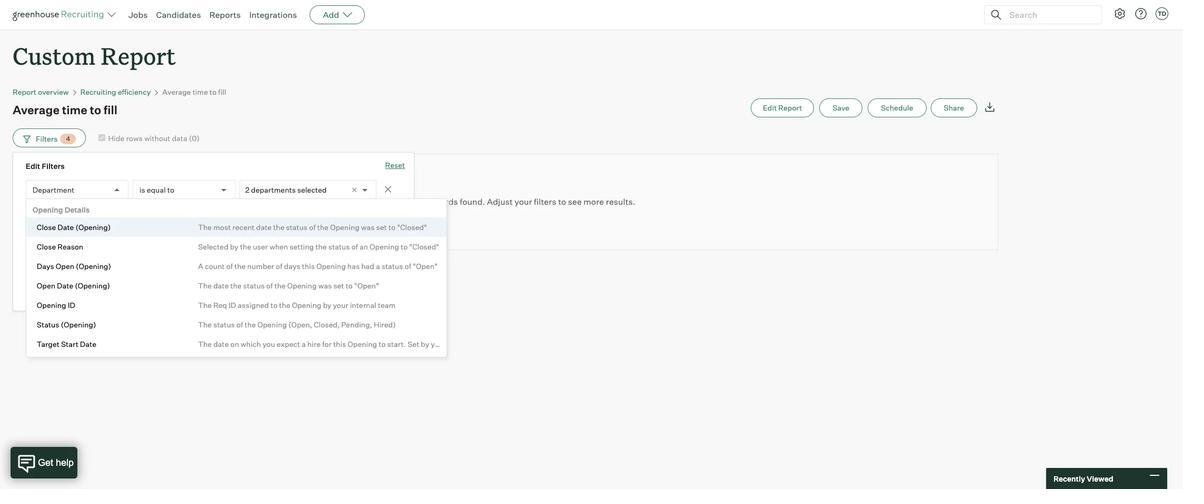 Task type: vqa. For each thing, say whether or not it's contained in the screenshot.
Build Report button
no



Task type: describe. For each thing, give the bounding box(es) containing it.
add filter button
[[26, 280, 94, 299]]

1 horizontal spatial team
[[476, 340, 494, 349]]

details for job details
[[48, 358, 73, 367]]

08/17/2023
[[246, 236, 287, 244]]

1 vertical spatial was
[[318, 281, 332, 290]]

edit filters
[[26, 162, 65, 171]]

td button
[[1154, 5, 1171, 22]]

td button
[[1156, 7, 1169, 20]]

opening down pending,
[[348, 340, 377, 349]]

jobs
[[129, 9, 148, 20]]

close for close date (opening)
[[37, 223, 56, 232]]

0 vertical spatial filters
[[36, 134, 58, 143]]

(0)
[[189, 134, 200, 143]]

had
[[361, 262, 374, 271]]

0 vertical spatial was
[[361, 223, 375, 232]]

efficiency
[[118, 88, 151, 96]]

of right had
[[405, 262, 411, 271]]

status right had
[[382, 262, 403, 271]]

on
[[230, 340, 239, 349]]

add for add filter
[[49, 285, 63, 294]]

the most recent date the status of the opening was set to "closed"
[[198, 223, 427, 232]]

1 vertical spatial filters
[[42, 162, 65, 171]]

integrations
[[249, 9, 297, 20]]

1 vertical spatial open
[[37, 281, 55, 290]]

the for the status of the opening (open, closed, pending, hired)
[[198, 320, 212, 329]]

start.
[[387, 340, 406, 349]]

hire
[[307, 340, 321, 349]]

opening down department
[[33, 206, 63, 215]]

1 vertical spatial average time to fill
[[13, 103, 117, 117]]

schedule
[[881, 103, 914, 112]]

0 vertical spatial by
[[230, 242, 239, 251]]

hired)
[[374, 320, 396, 329]]

11/02/2023
[[314, 236, 354, 244]]

matching
[[389, 197, 426, 207]]

selected
[[198, 242, 228, 251]]

reports
[[209, 9, 241, 20]]

share
[[944, 103, 964, 112]]

1 horizontal spatial this
[[333, 340, 346, 349]]

opening up the req id assigned to the opening by your internal team
[[287, 281, 317, 290]]

1 vertical spatial "open"
[[354, 281, 379, 290]]

opening right an
[[370, 242, 399, 251]]

1 horizontal spatial set
[[376, 223, 387, 232]]

hide rows without data (0)
[[108, 134, 200, 143]]

date for close
[[58, 223, 74, 232]]

the req id assigned to the opening by your internal team
[[198, 301, 396, 310]]

(opening) up "start"
[[61, 320, 96, 329]]

the up which
[[245, 320, 256, 329]]

opening left the has
[[317, 262, 346, 271]]

more
[[584, 197, 604, 207]]

1 horizontal spatial "open"
[[413, 262, 438, 271]]

0 vertical spatial internal
[[350, 301, 376, 310]]

(open,
[[289, 320, 312, 329]]

edit report link
[[751, 99, 815, 118]]

close date (opening)
[[37, 223, 111, 232]]

reason
[[58, 242, 83, 251]]

status up the has
[[328, 242, 350, 251]]

a count of the number of days this opening has had a status of "open"
[[198, 262, 438, 271]]

equal
[[147, 185, 166, 194]]

0 vertical spatial date
[[256, 223, 272, 232]]

department
[[33, 185, 74, 194]]

has
[[348, 262, 360, 271]]

date for status
[[213, 281, 229, 290]]

candidates link
[[156, 9, 201, 20]]

hide
[[108, 134, 124, 143]]

Hide rows without data (0) checkbox
[[99, 134, 106, 141]]

close for close reason
[[37, 242, 56, 251]]

job
[[33, 358, 46, 367]]

the for the date on which you expect a hire for this opening to start. set by your internal team
[[198, 340, 212, 349]]

details for opening details
[[65, 206, 90, 215]]

san francisco
[[254, 210, 303, 219]]

your inside row group
[[515, 197, 532, 207]]

you
[[263, 340, 275, 349]]

custom report
[[13, 40, 176, 71]]

reset
[[385, 161, 405, 170]]

share button
[[931, 99, 978, 118]]

count
[[205, 262, 225, 271]]

the down days
[[275, 281, 286, 290]]

days
[[37, 262, 54, 271]]

closed,
[[314, 320, 340, 329]]

start
[[61, 340, 78, 349]]

1 vertical spatial a
[[302, 340, 306, 349]]

0 vertical spatial a
[[376, 262, 380, 271]]

records
[[428, 197, 458, 207]]

assigned
[[238, 301, 269, 310]]

reports link
[[209, 9, 241, 20]]

opening up the 11/02/2023
[[330, 223, 360, 232]]

departments
[[251, 185, 296, 194]]

no matching records found. adjust your filters to see more results.
[[376, 197, 636, 207]]

set
[[408, 340, 419, 349]]

the date on which you expect a hire for this opening to start. set by your internal team
[[198, 340, 494, 349]]

without
[[144, 134, 170, 143]]

for
[[322, 340, 332, 349]]

days open (opening)
[[37, 262, 111, 271]]

edit for edit report
[[763, 103, 777, 112]]

recruiting
[[80, 88, 116, 96]]

the for the req id assigned to the opening by your internal team
[[198, 301, 212, 310]]

0 vertical spatial average
[[162, 88, 191, 96]]

viewed
[[1087, 474, 1114, 483]]

francisco
[[269, 210, 303, 219]]

results.
[[606, 197, 636, 207]]

of right count
[[226, 262, 233, 271]]

job details
[[33, 358, 73, 367]]

the date the status of the opening was set to "open"
[[198, 281, 379, 290]]

number
[[247, 262, 274, 271]]

of left days
[[276, 262, 282, 271]]

pending,
[[341, 320, 372, 329]]

0 horizontal spatial report
[[13, 88, 36, 96]]

1 vertical spatial time
[[62, 103, 87, 117]]



Task type: locate. For each thing, give the bounding box(es) containing it.
average time to fill up (0)
[[162, 88, 226, 96]]

2 vertical spatial date
[[80, 340, 96, 349]]

0 horizontal spatial was
[[318, 281, 332, 290]]

which
[[241, 340, 261, 349]]

1 vertical spatial set
[[334, 281, 344, 290]]

0 vertical spatial fill
[[218, 88, 226, 96]]

date up 08/17/2023
[[256, 223, 272, 232]]

0 vertical spatial "closed"
[[397, 223, 427, 232]]

average time to fill
[[162, 88, 226, 96], [13, 103, 117, 117]]

a left hire
[[302, 340, 306, 349]]

data
[[172, 134, 187, 143]]

date down days open (opening)
[[57, 281, 73, 290]]

1 vertical spatial fill
[[104, 103, 117, 117]]

filters up department
[[42, 162, 65, 171]]

the left user
[[240, 242, 251, 251]]

status up assigned
[[243, 281, 265, 290]]

0 vertical spatial details
[[65, 206, 90, 215]]

report for edit report
[[779, 103, 802, 112]]

opening up (open,
[[292, 301, 321, 310]]

greenhouse recruiting image
[[13, 8, 107, 21]]

date
[[256, 223, 272, 232], [213, 281, 229, 290], [213, 340, 229, 349]]

(opening)
[[76, 223, 111, 232], [76, 262, 111, 271], [75, 281, 110, 290], [61, 320, 96, 329]]

a
[[376, 262, 380, 271], [302, 340, 306, 349]]

most
[[213, 223, 231, 232]]

(opening) up the open date (opening)
[[76, 262, 111, 271]]

the up the 11/02/2023
[[317, 223, 329, 232]]

selected
[[297, 185, 327, 194]]

your right set
[[431, 340, 446, 349]]

0 vertical spatial time
[[193, 88, 208, 96]]

a
[[198, 262, 203, 271]]

0 horizontal spatial id
[[68, 301, 75, 310]]

average time to fill link
[[162, 88, 226, 96]]

"closed" for selected by the user when setting the status of an opening to "closed"
[[409, 242, 439, 251]]

by right set
[[421, 340, 430, 349]]

0 vertical spatial set
[[376, 223, 387, 232]]

1 horizontal spatial edit
[[763, 103, 777, 112]]

target
[[37, 340, 59, 349]]

add filter
[[49, 285, 83, 294]]

edit for edit filters
[[26, 162, 40, 171]]

close up days
[[37, 242, 56, 251]]

set down a count of the number of days this opening has had a status of "open"
[[334, 281, 344, 290]]

save and schedule this report to revisit it! element
[[820, 99, 868, 118]]

add for add
[[323, 9, 339, 20]]

report overview link
[[13, 88, 69, 96]]

when
[[270, 242, 288, 251]]

edit report
[[763, 103, 802, 112]]

(opening) up 'reason'
[[76, 223, 111, 232]]

status down francisco
[[286, 223, 308, 232]]

internal right set
[[448, 340, 474, 349]]

of left an
[[352, 242, 358, 251]]

add button
[[310, 5, 365, 24]]

recruiting efficiency link
[[80, 88, 151, 96]]

opening down add filter button
[[37, 301, 66, 310]]

date up req
[[213, 281, 229, 290]]

set down 'no' at the top
[[376, 223, 387, 232]]

is equal to
[[139, 185, 174, 194]]

1 id from the left
[[68, 301, 75, 310]]

status
[[37, 320, 59, 329]]

0 horizontal spatial your
[[333, 301, 348, 310]]

of up on
[[236, 320, 243, 329]]

was down a count of the number of days this opening has had a status of "open"
[[318, 281, 332, 290]]

this right days
[[302, 262, 315, 271]]

expect
[[277, 340, 300, 349]]

id right req
[[229, 301, 236, 310]]

id
[[68, 301, 75, 310], [229, 301, 236, 310]]

to inside no matching records found. adjust your filters to see more results. row group
[[558, 197, 566, 207]]

date for open
[[57, 281, 73, 290]]

0 vertical spatial average time to fill
[[162, 88, 226, 96]]

id down filter
[[68, 301, 75, 310]]

0 vertical spatial "open"
[[413, 262, 438, 271]]

by right selected
[[230, 242, 239, 251]]

your
[[515, 197, 532, 207], [333, 301, 348, 310], [431, 340, 446, 349]]

1 vertical spatial "closed"
[[409, 242, 439, 251]]

1 horizontal spatial report
[[101, 40, 176, 71]]

4 the from the top
[[198, 320, 212, 329]]

0 horizontal spatial edit
[[26, 162, 40, 171]]

filter
[[65, 285, 83, 294]]

your left filters
[[515, 197, 532, 207]]

custom
[[13, 40, 95, 71]]

report overview
[[13, 88, 69, 96]]

1 horizontal spatial internal
[[448, 340, 474, 349]]

an
[[360, 242, 368, 251]]

1 horizontal spatial average time to fill
[[162, 88, 226, 96]]

the left number
[[235, 262, 246, 271]]

(opening) down days open (opening)
[[75, 281, 110, 290]]

reset link
[[385, 160, 405, 172]]

report
[[101, 40, 176, 71], [13, 88, 36, 96], [779, 103, 802, 112]]

2 vertical spatial date
[[213, 340, 229, 349]]

recently viewed
[[1054, 474, 1114, 483]]

"closed" for the most recent date the status of the opening was set to "closed"
[[397, 223, 427, 232]]

0 vertical spatial report
[[101, 40, 176, 71]]

found.
[[460, 197, 485, 207]]

save
[[833, 103, 850, 112]]

the
[[273, 223, 285, 232], [317, 223, 329, 232], [240, 242, 251, 251], [316, 242, 327, 251], [235, 262, 246, 271], [230, 281, 242, 290], [275, 281, 286, 290], [279, 301, 290, 310], [245, 320, 256, 329]]

this right for
[[333, 340, 346, 349]]

no matching records found. adjust your filters to see more results. row group
[[13, 154, 999, 250]]

0 horizontal spatial by
[[230, 242, 239, 251]]

details down target start date
[[48, 358, 73, 367]]

of down the hired
[[266, 281, 273, 290]]

this
[[302, 262, 315, 271], [333, 340, 346, 349]]

recruiting efficiency
[[80, 88, 151, 96]]

fill
[[218, 88, 226, 96], [104, 103, 117, 117]]

0 horizontal spatial set
[[334, 281, 344, 290]]

details up close date (opening)
[[65, 206, 90, 215]]

the
[[198, 223, 212, 232], [198, 281, 212, 290], [198, 301, 212, 310], [198, 320, 212, 329], [198, 340, 212, 349]]

4
[[66, 135, 70, 143]]

2 horizontal spatial your
[[515, 197, 532, 207]]

0 vertical spatial edit
[[763, 103, 777, 112]]

0 vertical spatial date
[[58, 223, 74, 232]]

2 the from the top
[[198, 281, 212, 290]]

internal up pending,
[[350, 301, 376, 310]]

the right setting
[[316, 242, 327, 251]]

selected by the user when setting the status of an opening to "closed"
[[198, 242, 439, 251]]

adjust
[[487, 197, 513, 207]]

close reason
[[37, 242, 83, 251]]

date right "start"
[[80, 340, 96, 349]]

recent
[[233, 223, 255, 232]]

2 horizontal spatial by
[[421, 340, 430, 349]]

0 horizontal spatial add
[[49, 285, 63, 294]]

report left save
[[779, 103, 802, 112]]

0 vertical spatial team
[[378, 301, 396, 310]]

2 vertical spatial report
[[779, 103, 802, 112]]

average right efficiency
[[162, 88, 191, 96]]

of up selected by the user when setting the status of an opening to "closed" at the left of page
[[309, 223, 316, 232]]

2 vertical spatial by
[[421, 340, 430, 349]]

is
[[139, 185, 145, 194]]

filters right filter image
[[36, 134, 58, 143]]

average time to fill down overview
[[13, 103, 117, 117]]

open date (opening)
[[37, 281, 110, 290]]

average down report overview
[[13, 103, 60, 117]]

0 horizontal spatial average time to fill
[[13, 103, 117, 117]]

add
[[323, 9, 339, 20], [49, 285, 63, 294]]

the down san francisco
[[273, 223, 285, 232]]

0 horizontal spatial fill
[[104, 103, 117, 117]]

Search text field
[[1007, 7, 1092, 22]]

1 vertical spatial edit
[[26, 162, 40, 171]]

date down the opening details
[[58, 223, 74, 232]]

the up assigned
[[230, 281, 242, 290]]

by up closed, at the bottom left
[[323, 301, 332, 310]]

1 vertical spatial internal
[[448, 340, 474, 349]]

2 horizontal spatial report
[[779, 103, 802, 112]]

add inside button
[[49, 285, 63, 294]]

internal
[[350, 301, 376, 310], [448, 340, 474, 349]]

time down overview
[[62, 103, 87, 117]]

1 horizontal spatial time
[[193, 88, 208, 96]]

1 vertical spatial date
[[57, 281, 73, 290]]

0 horizontal spatial "open"
[[354, 281, 379, 290]]

the for the date the status of the opening was set to "open"
[[198, 281, 212, 290]]

(opening) for close date (opening)
[[76, 223, 111, 232]]

1 vertical spatial average
[[13, 103, 60, 117]]

1 vertical spatial details
[[48, 358, 73, 367]]

san
[[254, 210, 267, 219]]

filter image
[[22, 135, 31, 143]]

status down req
[[213, 320, 235, 329]]

the for the most recent date the status of the opening was set to "closed"
[[198, 223, 212, 232]]

jobs link
[[129, 9, 148, 20]]

(opening) for days open (opening)
[[76, 262, 111, 271]]

0 vertical spatial this
[[302, 262, 315, 271]]

no
[[376, 197, 387, 207]]

the status of the opening (open, closed, pending, hired)
[[198, 320, 396, 329]]

integrations link
[[249, 9, 297, 20]]

date
[[58, 223, 74, 232], [57, 281, 73, 290], [80, 340, 96, 349]]

user
[[253, 242, 268, 251]]

0 horizontal spatial average
[[13, 103, 60, 117]]

download image
[[984, 101, 997, 113]]

to
[[210, 88, 217, 96], [90, 103, 101, 117], [167, 185, 174, 194], [558, 197, 566, 207], [389, 223, 396, 232], [401, 242, 408, 251], [346, 281, 353, 290], [271, 301, 278, 310], [379, 340, 386, 349]]

see
[[568, 197, 582, 207]]

1 vertical spatial by
[[323, 301, 332, 310]]

1 the from the top
[[198, 223, 212, 232]]

close down the opening details
[[37, 223, 56, 232]]

1 close from the top
[[37, 223, 56, 232]]

1 horizontal spatial your
[[431, 340, 446, 349]]

0 horizontal spatial team
[[378, 301, 396, 310]]

1 vertical spatial date
[[213, 281, 229, 290]]

set
[[376, 223, 387, 232], [334, 281, 344, 290]]

5 the from the top
[[198, 340, 212, 349]]

0 vertical spatial close
[[37, 223, 56, 232]]

days
[[284, 262, 300, 271]]

hired
[[254, 261, 273, 270]]

the down the date the status of the opening was set to "open"
[[279, 301, 290, 310]]

1 horizontal spatial by
[[323, 301, 332, 310]]

add inside popup button
[[323, 9, 339, 20]]

0 vertical spatial open
[[56, 262, 74, 271]]

1 vertical spatial your
[[333, 301, 348, 310]]

1 horizontal spatial a
[[376, 262, 380, 271]]

0 horizontal spatial this
[[302, 262, 315, 271]]

1 horizontal spatial average
[[162, 88, 191, 96]]

edit
[[763, 103, 777, 112], [26, 162, 40, 171]]

filters
[[534, 197, 557, 207]]

your up closed, at the bottom left
[[333, 301, 348, 310]]

1 vertical spatial team
[[476, 340, 494, 349]]

0 horizontal spatial internal
[[350, 301, 376, 310]]

average
[[162, 88, 191, 96], [13, 103, 60, 117]]

close
[[37, 223, 56, 232], [37, 242, 56, 251]]

0 vertical spatial add
[[323, 9, 339, 20]]

1 horizontal spatial was
[[361, 223, 375, 232]]

by
[[230, 242, 239, 251], [323, 301, 332, 310], [421, 340, 430, 349]]

a right had
[[376, 262, 380, 271]]

was
[[361, 223, 375, 232], [318, 281, 332, 290]]

1 horizontal spatial add
[[323, 9, 339, 20]]

status
[[286, 223, 308, 232], [328, 242, 350, 251], [382, 262, 403, 271], [243, 281, 265, 290], [213, 320, 235, 329]]

2 vertical spatial your
[[431, 340, 446, 349]]

configure image
[[1114, 7, 1127, 20]]

3 the from the top
[[198, 301, 212, 310]]

1 horizontal spatial fill
[[218, 88, 226, 96]]

open down days
[[37, 281, 55, 290]]

filters
[[36, 134, 58, 143], [42, 162, 65, 171]]

2 close from the top
[[37, 242, 56, 251]]

1 horizontal spatial id
[[229, 301, 236, 310]]

1 vertical spatial close
[[37, 242, 56, 251]]

0 vertical spatial your
[[515, 197, 532, 207]]

open right days
[[56, 262, 74, 271]]

(opening) for open date (opening)
[[75, 281, 110, 290]]

1 vertical spatial report
[[13, 88, 36, 96]]

date left on
[[213, 340, 229, 349]]

1 vertical spatial add
[[49, 285, 63, 294]]

was up an
[[361, 223, 375, 232]]

time up (0)
[[193, 88, 208, 96]]

report for custom report
[[101, 40, 176, 71]]

opening up you
[[258, 320, 287, 329]]

opening id
[[37, 301, 75, 310]]

status (opening)
[[37, 320, 96, 329]]

report up efficiency
[[101, 40, 176, 71]]

2 id from the left
[[229, 301, 236, 310]]

td
[[1158, 10, 1167, 17]]

recently
[[1054, 474, 1086, 483]]

of
[[309, 223, 316, 232], [352, 242, 358, 251], [226, 262, 233, 271], [276, 262, 282, 271], [405, 262, 411, 271], [266, 281, 273, 290], [236, 320, 243, 329]]

rows
[[126, 134, 143, 143]]

0 horizontal spatial time
[[62, 103, 87, 117]]

2
[[245, 185, 250, 194]]

0 horizontal spatial a
[[302, 340, 306, 349]]

setting
[[290, 242, 314, 251]]

report left overview
[[13, 88, 36, 96]]

date for which
[[213, 340, 229, 349]]

1 vertical spatial this
[[333, 340, 346, 349]]



